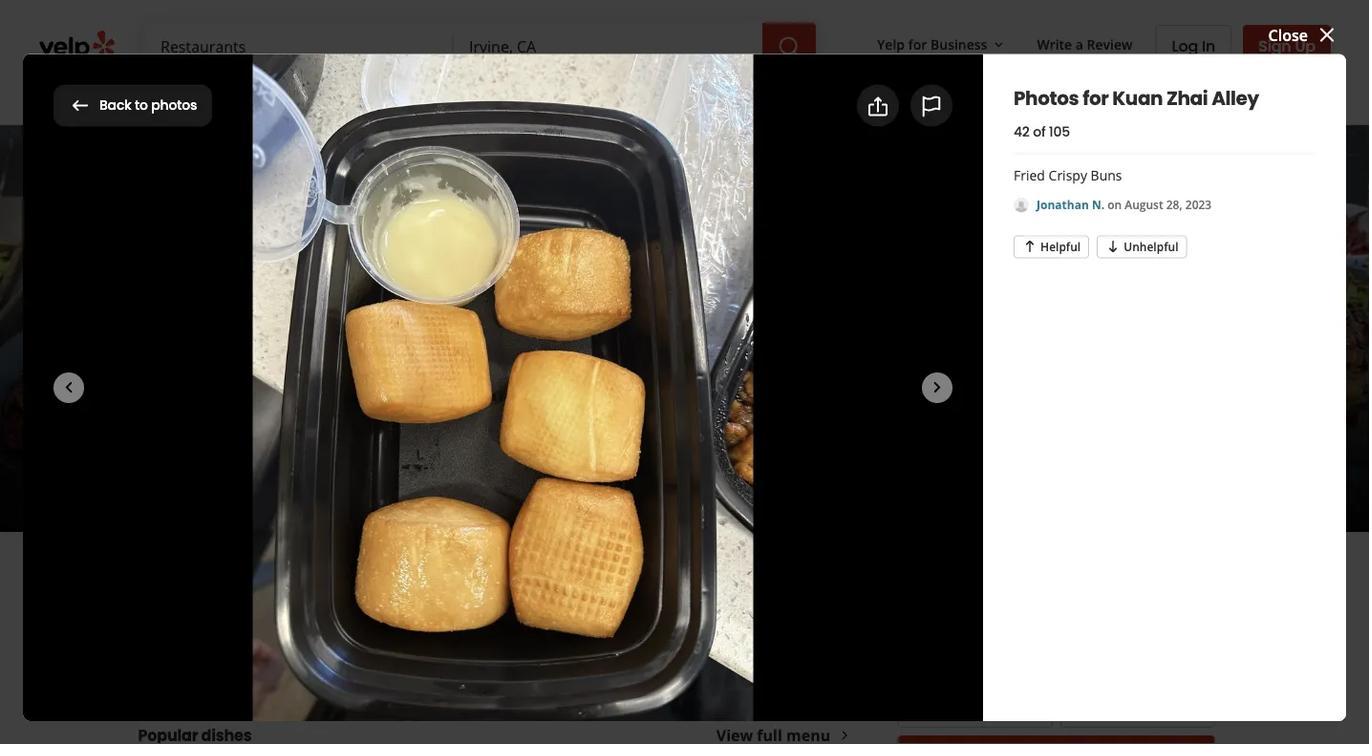 Task type: describe. For each thing, give the bounding box(es) containing it.
review
[[241, 580, 290, 602]]

auto services
[[442, 85, 526, 103]]

home
[[293, 85, 330, 103]]

to for top
[[692, 653, 706, 671]]

helpful button
[[1014, 235, 1089, 258]]

inside
[[351, 158, 396, 179]]

crispy
[[1049, 166, 1087, 185]]

Select a date text field
[[898, 629, 1215, 675]]

1 - from the left
[[379, 440, 384, 461]]

a left the few
[[469, 472, 477, 490]]

write a review link
[[1029, 27, 1140, 61]]

save
[[624, 580, 661, 602]]

unhelpful button
[[1097, 235, 1187, 258]]

14 chevron right outline image
[[838, 729, 851, 742]]

1 photo of kuan zhai alley - irvine, ca, us. image from the left
[[0, 125, 238, 532]]

24 arrow left v2 image
[[69, 94, 92, 117]]

fried
[[1014, 166, 1045, 185]]

top
[[709, 653, 732, 671]]

16 helpful v2 image inside helpful "button"
[[1022, 239, 1038, 254]]

42
[[1014, 123, 1030, 142]]

august
[[1125, 197, 1163, 212]]

kuan up 4.4 star rating image
[[251, 293, 374, 357]]

jonathan n. link
[[1037, 197, 1108, 212]]

yelp for business
[[877, 35, 987, 53]]

28,
[[1166, 197, 1183, 212]]

more
[[583, 85, 616, 103]]

1 horizontal spatial alley
[[494, 293, 610, 357]]

closed 11:00 am - 2:45 pm, 4:00 pm - 9:00 pm
[[251, 440, 582, 461]]

add photo
[[360, 580, 439, 602]]

(45 reviews) link
[[456, 365, 544, 385]]

4.4 star rating image
[[251, 360, 419, 390]]

add photo link
[[313, 570, 455, 612]]

restaurants
[[161, 85, 235, 103]]

write a review
[[184, 580, 290, 602]]

zhai for fried crispy buns
[[1167, 85, 1208, 111]]

a for make a reservation
[[955, 587, 967, 613]]

reservation
[[971, 587, 1081, 613]]

share button
[[463, 570, 570, 612]]

(6) for inside (6)
[[400, 158, 418, 179]]

business
[[931, 35, 987, 53]]

menu (8)
[[256, 158, 321, 179]]

see hours
[[602, 443, 657, 459]]

24 close v2 image
[[1316, 24, 1339, 47]]

business
[[362, 472, 420, 490]]

photos for kuan zhai alley for menu (8)
[[54, 87, 401, 124]]

tab list containing menu (8)
[[54, 157, 637, 196]]

back to photos
[[99, 96, 197, 115]]

jonathan n. on august 28, 2023
[[1037, 197, 1212, 212]]

closed
[[251, 440, 300, 461]]

close
[[1268, 24, 1308, 45]]

n.
[[1092, 197, 1105, 212]]

days
[[509, 472, 539, 490]]

1 horizontal spatial zhai
[[384, 293, 485, 357]]

16 claim filled v2 image
[[251, 410, 266, 425]]

(45
[[456, 365, 478, 385]]

1 pm from the left
[[488, 440, 511, 461]]

yelp for business button
[[870, 27, 1014, 61]]

4:00
[[454, 440, 484, 461]]

review
[[1087, 35, 1133, 53]]

home services
[[293, 85, 385, 103]]

24 flag v2 image
[[920, 95, 943, 118]]

2023
[[1185, 197, 1212, 212]]

log in link
[[1156, 25, 1232, 67]]

back to top
[[656, 653, 732, 671]]

24 chevron down v2 image for more
[[620, 83, 643, 105]]

auto services link
[[427, 69, 568, 124]]

buns
[[1091, 166, 1122, 185]]

reviews)
[[482, 365, 544, 385]]

next image
[[1319, 313, 1342, 336]]

follow button
[[685, 570, 795, 612]]

16 helpful v2 image inside "back to top" button
[[637, 655, 652, 670]]

24 add photo v2 image
[[858, 94, 881, 117]]

for for menu (8)
[[151, 87, 188, 124]]

drink (1)
[[559, 158, 622, 179]]

photos for fried
[[1014, 85, 1079, 111]]

write a review link
[[138, 570, 305, 612]]

Search photos text field
[[1003, 87, 1316, 125]]

alley for fried crispy buns
[[1212, 85, 1259, 111]]

back to photos button
[[54, 85, 212, 127]]

more link
[[568, 69, 658, 124]]

2 pm from the left
[[559, 440, 582, 461]]

write for write a review
[[1037, 35, 1072, 53]]

sign up link
[[1243, 25, 1331, 67]]

4.4 (45 reviews)
[[430, 365, 544, 385]]

add photos link
[[842, 85, 992, 127]]

2:45
[[388, 440, 418, 461]]

make
[[898, 587, 951, 613]]

auto
[[442, 85, 471, 103]]

zhai for menu (8)
[[270, 87, 329, 124]]

pm,
[[422, 440, 450, 461]]

photos for menu
[[54, 87, 146, 124]]

drink
[[559, 158, 600, 179]]

sign
[[1259, 35, 1291, 56]]

owner
[[423, 472, 466, 490]]

am
[[351, 440, 375, 461]]

business categories element
[[145, 69, 1331, 124]]

4 photo of kuan zhai alley - irvine, ca, us. image from the left
[[812, 125, 1093, 532]]

a for write a review
[[227, 580, 237, 602]]



Task type: vqa. For each thing, say whether or not it's contained in the screenshot.
fourth Photo of Kuan Zhai Alley - Irvine, CA, US. from right
yes



Task type: locate. For each thing, give the bounding box(es) containing it.
by
[[342, 472, 358, 490]]

2 (6) from the left
[[510, 158, 529, 179]]

1 horizontal spatial (6)
[[510, 158, 529, 179]]

to
[[135, 96, 148, 115], [692, 653, 706, 671]]

for inside button
[[908, 35, 927, 53]]

a for write a review
[[1076, 35, 1083, 53]]

1 horizontal spatial photos for kuan zhai alley
[[1014, 85, 1259, 111]]

see
[[602, 443, 622, 459]]

16 nothelpful v2 image
[[1106, 239, 1121, 254]]

jonathan
[[1037, 197, 1089, 212]]

restaurants link
[[145, 69, 277, 124]]

on
[[1108, 197, 1122, 212]]

1 horizontal spatial add
[[888, 95, 919, 116]]

1 horizontal spatial write
[[1037, 35, 1072, 53]]

szechuan link
[[355, 407, 427, 427]]

write left review
[[1037, 35, 1072, 53]]

5 photo of kuan zhai alley - irvine, ca, us. image from the left
[[1093, 125, 1369, 532]]

see hours link
[[594, 440, 665, 463]]

2 horizontal spatial zhai
[[1167, 85, 1208, 111]]

save button
[[577, 570, 678, 612]]

a left review
[[1076, 35, 1083, 53]]

0 vertical spatial write
[[1037, 35, 1072, 53]]

2 services from the left
[[475, 85, 526, 103]]

claimed
[[270, 407, 330, 427]]

24 chevron down v2 image inside more link
[[620, 83, 643, 105]]

to left the "restaurants" at left
[[135, 96, 148, 115]]

0 horizontal spatial write
[[184, 580, 223, 602]]

pm right 9:00
[[559, 440, 582, 461]]

24 share v2 image
[[867, 95, 890, 118]]

2 24 chevron down v2 image from the left
[[388, 83, 411, 105]]

unhelpful
[[1124, 238, 1179, 254]]

24 chevron down v2 image inside auto services link
[[529, 83, 552, 105]]

back
[[99, 96, 132, 115], [656, 653, 688, 671]]

0 horizontal spatial pm
[[488, 440, 511, 461]]

1 vertical spatial 16 helpful v2 image
[[637, 655, 652, 670]]

kuan zhai alley
[[251, 293, 610, 357]]

photos for kuan zhai alley for fried crispy buns
[[1014, 85, 1259, 111]]

back for back to top
[[656, 653, 688, 671]]

photos for kuan zhai alley
[[1014, 85, 1259, 111], [54, 87, 401, 124]]

0 horizontal spatial (6)
[[400, 158, 418, 179]]

0 horizontal spatial back
[[99, 96, 132, 115]]

for down write a review
[[1083, 85, 1109, 111]]

a left the 'review'
[[227, 580, 237, 602]]

to for photos
[[135, 96, 148, 115]]

1 horizontal spatial back
[[656, 653, 688, 671]]

hours
[[625, 443, 657, 459]]

outside (6)
[[449, 158, 529, 179]]

0 horizontal spatial 24 chevron down v2 image
[[239, 83, 262, 105]]

1 horizontal spatial for
[[908, 35, 927, 53]]

kuan
[[1112, 85, 1163, 111], [193, 87, 265, 124], [251, 293, 374, 357]]

1 horizontal spatial photos
[[1014, 85, 1079, 111]]

back right 24 arrow left v2 image
[[99, 96, 132, 115]]

back inside "back to photos" button
[[99, 96, 132, 115]]

back for back to photos
[[99, 96, 132, 115]]

write a review
[[1037, 35, 1133, 53]]

1 horizontal spatial 24 chevron down v2 image
[[388, 83, 411, 105]]

1 vertical spatial write
[[184, 580, 223, 602]]

add for add photos
[[888, 95, 919, 116]]

0 vertical spatial to
[[135, 96, 148, 115]]

services
[[334, 85, 385, 103], [475, 85, 526, 103]]

services right "home" at left top
[[334, 85, 385, 103]]

24 chevron down v2 image left the "auto"
[[388, 83, 411, 105]]

updated by business owner a few days ago
[[281, 472, 567, 490]]

in
[[1202, 35, 1216, 57]]

3 photo of kuan zhai alley - irvine, ca, us. image from the left
[[522, 125, 812, 532]]

ago
[[543, 472, 567, 490]]

alley up reviews)
[[494, 293, 610, 357]]

0 horizontal spatial -
[[379, 440, 384, 461]]

few
[[481, 472, 505, 490]]

24 chevron down v2 image right the more
[[620, 83, 643, 105]]

24 chevron down v2 image right the "restaurants" at left
[[239, 83, 262, 105]]

photo of kuan zhai alley - irvine, ca, us. image
[[0, 125, 238, 532], [238, 125, 522, 532], [522, 125, 812, 532], [812, 125, 1093, 532], [1093, 125, 1369, 532]]

2 horizontal spatial alley
[[1212, 85, 1259, 111]]

1 horizontal spatial photos
[[923, 95, 976, 116]]

2 24 chevron down v2 image from the left
[[620, 83, 643, 105]]

to inside "back to photos" button
[[135, 96, 148, 115]]

16 helpful v2 image left helpful
[[1022, 239, 1038, 254]]

a
[[1076, 35, 1083, 53], [469, 472, 477, 490], [227, 580, 237, 602], [955, 587, 967, 613]]

zhai
[[1167, 85, 1208, 111], [270, 87, 329, 124], [384, 293, 485, 357]]

add
[[888, 95, 919, 116], [360, 580, 391, 602]]

outside
[[449, 158, 506, 179]]

2 horizontal spatial for
[[1083, 85, 1109, 111]]

24 chevron down v2 image
[[529, 83, 552, 105], [620, 83, 643, 105]]

1 (6) from the left
[[400, 158, 418, 179]]

(1)
[[604, 158, 622, 179]]

photos inside button
[[151, 96, 197, 115]]

1 vertical spatial add
[[360, 580, 391, 602]]

0 vertical spatial add
[[888, 95, 919, 116]]

log
[[1172, 35, 1198, 57]]

24 camera v2 image
[[329, 580, 352, 603]]

(6) right inside
[[400, 158, 418, 179]]

write for write a review
[[184, 580, 223, 602]]

0 horizontal spatial for
[[151, 87, 188, 124]]

0 vertical spatial back
[[99, 96, 132, 115]]

24 chevron down v2 image for home services
[[388, 83, 411, 105]]

add photos
[[888, 95, 976, 116]]

1 horizontal spatial 16 helpful v2 image
[[1022, 239, 1038, 254]]

edit button
[[439, 408, 477, 431]]

alley down in
[[1212, 85, 1259, 111]]

photos down yelp for business button
[[923, 95, 976, 116]]

16 chevron down v2 image
[[991, 37, 1006, 52]]

search image
[[778, 35, 801, 58]]

photo
[[394, 580, 439, 602]]

0 horizontal spatial photos for kuan zhai alley
[[54, 87, 401, 124]]

1 horizontal spatial -
[[515, 440, 520, 461]]

(6) right outside
[[510, 158, 529, 179]]

0 horizontal spatial 24 chevron down v2 image
[[529, 83, 552, 105]]

photos for kuan zhai alley up the menu
[[54, 87, 401, 124]]

photos for kuan zhai alley down review
[[1014, 85, 1259, 111]]

a right "make"
[[955, 587, 967, 613]]

add for add photo
[[360, 580, 391, 602]]

42 of 105
[[1014, 123, 1070, 142]]

kuan for menu (8)
[[193, 87, 265, 124]]

sign up
[[1259, 35, 1316, 56]]

kuan for fried crispy buns
[[1112, 85, 1163, 111]]

1 24 chevron down v2 image from the left
[[529, 83, 552, 105]]

2 photo of kuan zhai alley - irvine, ca, us. image from the left
[[238, 125, 522, 532]]

inside (6)
[[351, 158, 418, 179]]

2 - from the left
[[515, 440, 520, 461]]

0 horizontal spatial photos
[[54, 87, 146, 124]]

up
[[1295, 35, 1316, 56]]

0 horizontal spatial 16 helpful v2 image
[[637, 655, 652, 670]]

for for fried crispy buns
[[1083, 85, 1109, 111]]

24 chevron down v2 image inside home services link
[[388, 83, 411, 105]]

zhai up 4.4
[[384, 293, 485, 357]]

for right 24 arrow left v2 image
[[151, 87, 188, 124]]

kuan up the menu
[[193, 87, 265, 124]]

1 vertical spatial to
[[692, 653, 706, 671]]

services for auto services
[[475, 85, 526, 103]]

24 save outline v2 image
[[594, 580, 617, 603]]

1 vertical spatial back
[[656, 653, 688, 671]]

write left the 'review'
[[184, 580, 223, 602]]

24 chevron down v2 image right auto services
[[529, 83, 552, 105]]

0 horizontal spatial services
[[334, 85, 385, 103]]

previous photo image
[[57, 376, 80, 399]]

None field
[[900, 684, 1051, 726]]

photos right 24 arrow left v2 image
[[151, 96, 197, 115]]

105
[[1049, 123, 1070, 142]]

services right the "auto"
[[475, 85, 526, 103]]

0 horizontal spatial to
[[135, 96, 148, 115]]

1 horizontal spatial 24 chevron down v2 image
[[620, 83, 643, 105]]

back left the top
[[656, 653, 688, 671]]

to inside "back to top" button
[[692, 653, 706, 671]]

0 horizontal spatial add
[[360, 580, 391, 602]]

pm up the few
[[488, 440, 511, 461]]

24 add v2 image
[[701, 580, 724, 603]]

tab list
[[54, 157, 637, 196]]

of
[[1033, 123, 1046, 142]]

add left 24 flag v2 image
[[888, 95, 919, 116]]

- left 9:00
[[515, 440, 520, 461]]

menu element
[[107, 643, 882, 744]]

edit
[[447, 411, 469, 427]]

alley right "home" at left top
[[334, 87, 401, 124]]

menu
[[256, 158, 298, 179]]

back inside "back to top" button
[[656, 653, 688, 671]]

services for home services
[[334, 85, 385, 103]]

yelp
[[877, 35, 905, 53]]

24 chevron down v2 image inside restaurants link
[[239, 83, 262, 105]]

24 share v2 image
[[479, 580, 502, 603]]

zhai down log
[[1167, 85, 1208, 111]]

(8)
[[302, 158, 321, 179]]

-
[[379, 440, 384, 461], [515, 440, 520, 461]]

close button
[[1268, 23, 1339, 47]]

kuan down review
[[1112, 85, 1163, 111]]

9:00
[[524, 440, 555, 461]]

1 horizontal spatial services
[[475, 85, 526, 103]]

0 vertical spatial 16 helpful v2 image
[[1022, 239, 1038, 254]]

1 24 chevron down v2 image from the left
[[239, 83, 262, 105]]

home services link
[[277, 69, 427, 124]]

(6)
[[400, 158, 418, 179], [510, 158, 529, 179]]

make a reservation
[[898, 587, 1081, 613]]

to left the top
[[692, 653, 706, 671]]

4.4
[[430, 365, 452, 385]]

for
[[908, 35, 927, 53], [1083, 85, 1109, 111], [151, 87, 188, 124]]

- right am in the bottom of the page
[[379, 440, 384, 461]]

1 horizontal spatial pm
[[559, 440, 582, 461]]

None search field
[[145, 23, 820, 69]]

1 horizontal spatial to
[[692, 653, 706, 671]]

zhai up menu (8)
[[270, 87, 329, 124]]

follow
[[732, 580, 779, 602]]

for right yelp
[[908, 35, 927, 53]]

16 helpful v2 image left back to top at the bottom of the page
[[637, 655, 652, 670]]

alley for menu (8)
[[334, 87, 401, 124]]

log in
[[1172, 35, 1216, 57]]

0 horizontal spatial alley
[[334, 87, 401, 124]]

0 horizontal spatial photos
[[151, 96, 197, 115]]

fried crispy buns
[[1014, 166, 1122, 185]]

(6) for outside (6)
[[510, 158, 529, 179]]

11:00
[[308, 440, 347, 461]]

24 chevron down v2 image
[[239, 83, 262, 105], [388, 83, 411, 105]]

24 chevron down v2 image for restaurants
[[239, 83, 262, 105]]

updated
[[281, 472, 339, 490]]

share
[[510, 580, 553, 602]]

1 services from the left
[[334, 85, 385, 103]]

16 helpful v2 image
[[1022, 239, 1038, 254], [637, 655, 652, 670]]

0 horizontal spatial zhai
[[270, 87, 329, 124]]

add right 24 camera v2 image
[[360, 580, 391, 602]]

next photo image
[[926, 376, 949, 399]]

24 chevron down v2 image for auto services
[[529, 83, 552, 105]]

alley
[[1212, 85, 1259, 111], [334, 87, 401, 124], [494, 293, 610, 357]]



